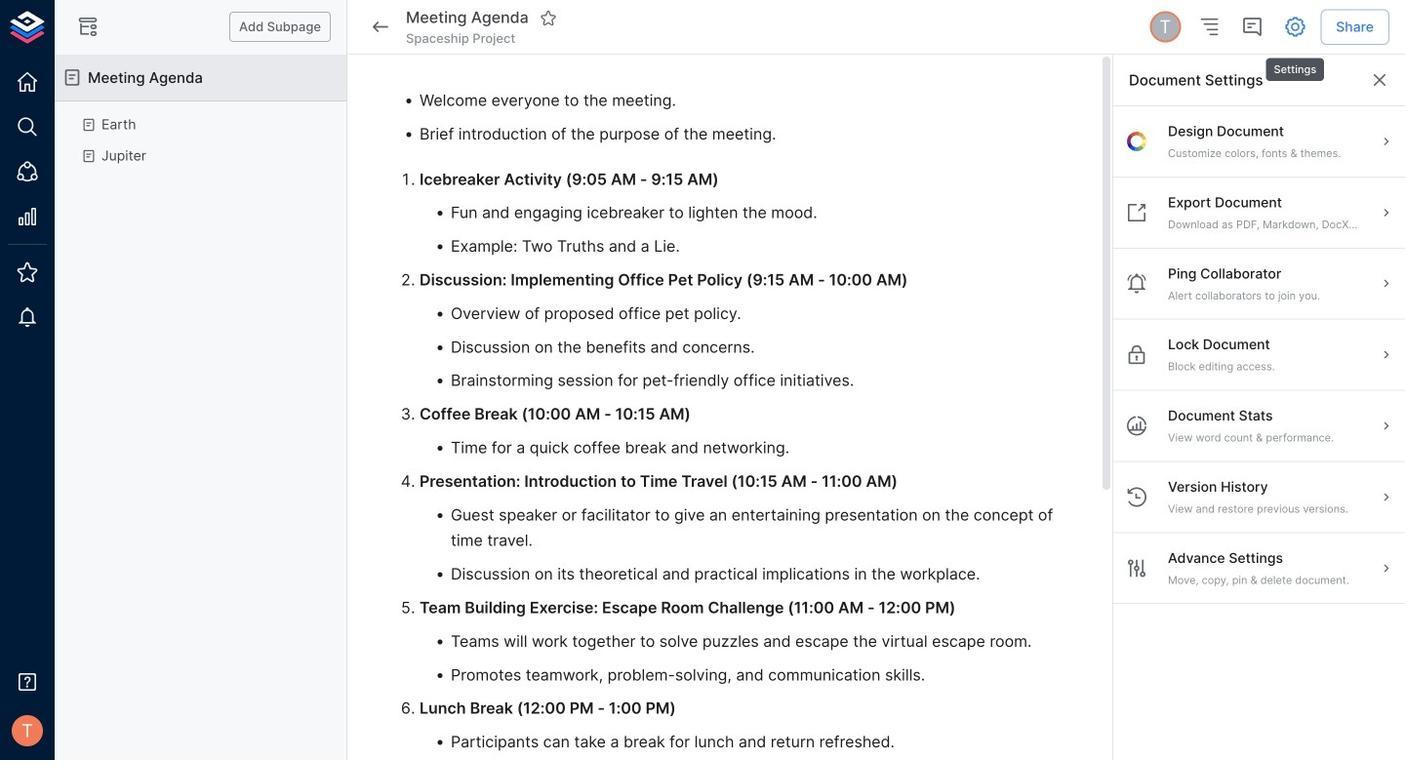 Task type: vqa. For each thing, say whether or not it's contained in the screenshot.
the a
no



Task type: locate. For each thing, give the bounding box(es) containing it.
tooltip
[[1264, 44, 1326, 83]]

hide wiki image
[[76, 15, 100, 39]]

go back image
[[369, 15, 392, 39]]



Task type: describe. For each thing, give the bounding box(es) containing it.
settings image
[[1284, 15, 1307, 39]]

favorite image
[[539, 9, 557, 27]]

table of contents image
[[1198, 15, 1221, 39]]

comments image
[[1241, 15, 1264, 39]]



